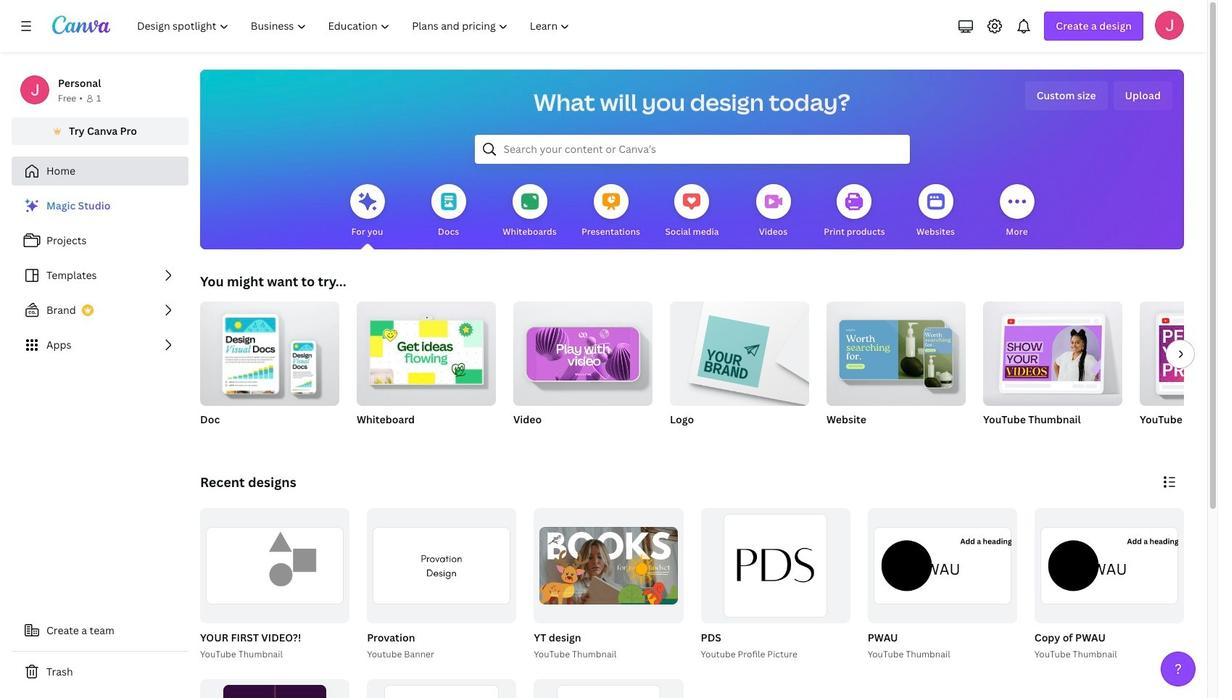 Task type: describe. For each thing, give the bounding box(es) containing it.
Search search field
[[504, 136, 881, 163]]



Task type: vqa. For each thing, say whether or not it's contained in the screenshot.
topmost Instagram
no



Task type: locate. For each thing, give the bounding box(es) containing it.
list
[[12, 191, 189, 360]]

james peterson image
[[1155, 11, 1184, 40]]

None search field
[[475, 135, 910, 164]]

group
[[200, 296, 339, 445], [200, 296, 339, 406], [357, 296, 496, 445], [357, 296, 496, 406], [827, 296, 966, 445], [827, 296, 966, 406], [983, 296, 1123, 445], [983, 296, 1123, 406], [514, 302, 653, 445], [670, 302, 809, 445], [1140, 302, 1218, 445], [1140, 302, 1218, 406], [197, 508, 350, 662], [200, 508, 350, 623], [364, 508, 517, 662], [367, 508, 517, 623], [531, 508, 684, 662], [698, 508, 851, 662], [701, 508, 851, 623], [865, 508, 1017, 662], [868, 508, 1017, 623], [1032, 508, 1184, 662], [1035, 508, 1184, 623], [200, 679, 350, 698], [367, 679, 517, 698], [534, 679, 684, 698]]

top level navigation element
[[128, 12, 583, 41]]



